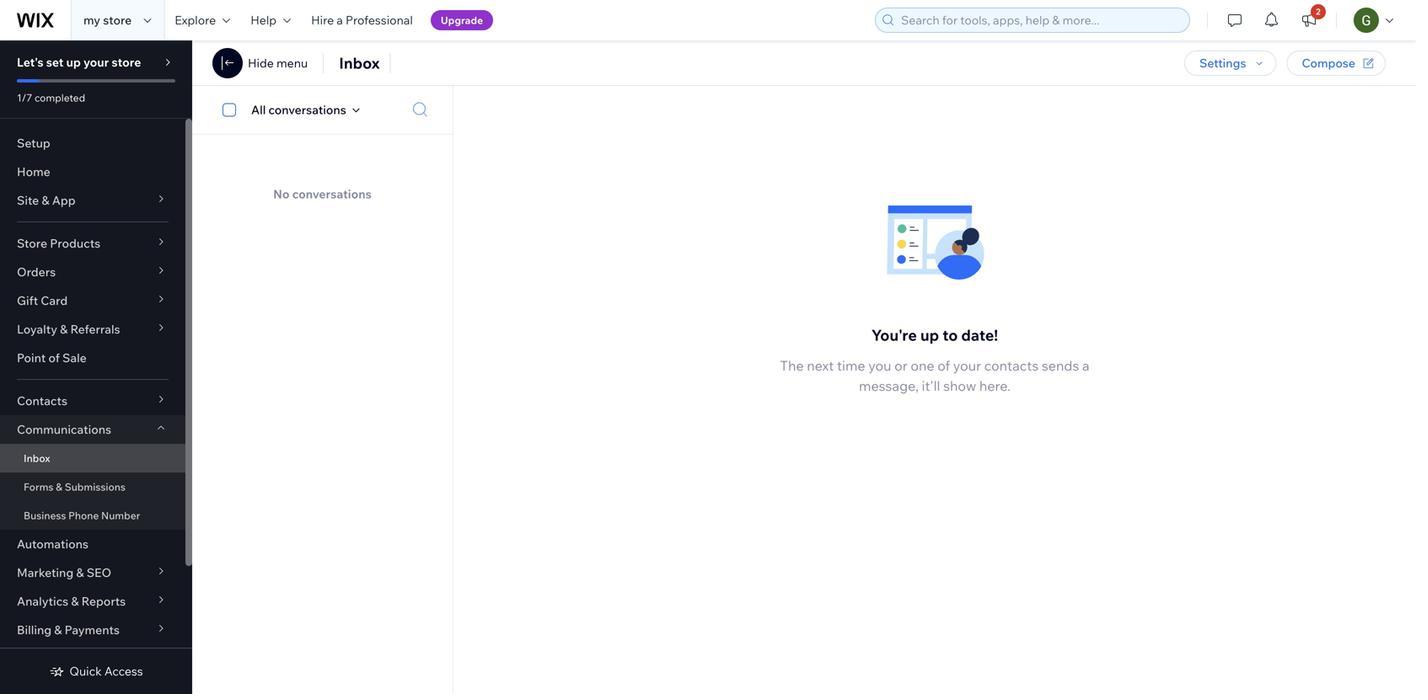 Task type: locate. For each thing, give the bounding box(es) containing it.
1 vertical spatial store
[[112, 55, 141, 70]]

& for billing
[[54, 623, 62, 638]]

of inside the next time you or one of your contacts sends a message, it'll show here.
[[938, 358, 950, 374]]

business phone number
[[24, 510, 140, 522]]

inbox down "hire a professional" link
[[339, 54, 380, 73]]

forms
[[24, 481, 53, 494]]

0 horizontal spatial your
[[83, 55, 109, 70]]

inbox link
[[0, 444, 185, 473]]

you're up to date!
[[872, 326, 998, 345]]

1 vertical spatial a
[[1082, 358, 1090, 374]]

1 vertical spatial your
[[953, 358, 981, 374]]

& right billing
[[54, 623, 62, 638]]

up right set
[[66, 55, 81, 70]]

home link
[[0, 158, 185, 186]]

site
[[17, 193, 39, 208]]

sends
[[1042, 358, 1079, 374]]

& right forms
[[56, 481, 62, 494]]

a right "hire"
[[337, 13, 343, 27]]

your
[[83, 55, 109, 70], [953, 358, 981, 374]]

my
[[83, 13, 100, 27]]

hide
[[248, 56, 274, 70]]

& inside dropdown button
[[71, 594, 79, 609]]

& left seo
[[76, 566, 84, 580]]

1 vertical spatial inbox
[[24, 452, 50, 465]]

up left to
[[920, 326, 939, 345]]

gift card button
[[0, 287, 185, 315]]

store right my
[[103, 13, 132, 27]]

one
[[911, 358, 935, 374]]

1 horizontal spatial a
[[1082, 358, 1090, 374]]

sale
[[62, 351, 87, 365]]

store inside sidebar element
[[112, 55, 141, 70]]

a
[[337, 13, 343, 27], [1082, 358, 1090, 374]]

menu
[[277, 56, 308, 70]]

upgrade
[[441, 14, 483, 27]]

store
[[103, 13, 132, 27], [112, 55, 141, 70]]

help
[[251, 13, 277, 27]]

the
[[780, 358, 804, 374]]

1 vertical spatial conversations
[[292, 187, 372, 201]]

hire a professional
[[311, 13, 413, 27]]

upgrade button
[[431, 10, 493, 30]]

next
[[807, 358, 834, 374]]

date!
[[961, 326, 998, 345]]

analytics
[[17, 594, 68, 609]]

site & app
[[17, 193, 76, 208]]

your right set
[[83, 55, 109, 70]]

communications
[[17, 422, 111, 437]]

your up show
[[953, 358, 981, 374]]

0 vertical spatial store
[[103, 13, 132, 27]]

submissions
[[65, 481, 126, 494]]

home
[[17, 164, 50, 179]]

you
[[869, 358, 892, 374]]

0 horizontal spatial a
[[337, 13, 343, 27]]

1 horizontal spatial of
[[938, 358, 950, 374]]

site & app button
[[0, 186, 185, 215]]

of
[[48, 351, 60, 365], [938, 358, 950, 374]]

0 vertical spatial conversations
[[268, 102, 346, 117]]

hide menu button
[[212, 48, 308, 78], [248, 56, 308, 71]]

marketing
[[17, 566, 73, 580]]

0 vertical spatial inbox
[[339, 54, 380, 73]]

business phone number link
[[0, 502, 185, 530]]

you're
[[872, 326, 917, 345]]

let's set up your store
[[17, 55, 141, 70]]

completed
[[35, 91, 85, 104]]

0 vertical spatial your
[[83, 55, 109, 70]]

1 horizontal spatial your
[[953, 358, 981, 374]]

conversations
[[268, 102, 346, 117], [292, 187, 372, 201]]

a right sends
[[1082, 358, 1090, 374]]

0 vertical spatial a
[[337, 13, 343, 27]]

all
[[251, 102, 266, 117]]

1 vertical spatial up
[[920, 326, 939, 345]]

& right loyalty
[[60, 322, 68, 337]]

None checkbox
[[213, 100, 251, 120]]

your inside sidebar element
[[83, 55, 109, 70]]

setup link
[[0, 129, 185, 158]]

compose
[[1302, 56, 1356, 70]]

0 vertical spatial up
[[66, 55, 81, 70]]

to
[[943, 326, 958, 345]]

point of sale link
[[0, 344, 185, 373]]

automations link
[[0, 530, 185, 559]]

of left sale
[[48, 351, 60, 365]]

settings button
[[1185, 51, 1277, 76]]

point
[[17, 351, 46, 365]]

of right one
[[938, 358, 950, 374]]

&
[[42, 193, 49, 208], [60, 322, 68, 337], [56, 481, 62, 494], [76, 566, 84, 580], [71, 594, 79, 609], [54, 623, 62, 638]]

& for forms
[[56, 481, 62, 494]]

referrals
[[70, 322, 120, 337]]

conversations right all
[[268, 102, 346, 117]]

conversations right no
[[292, 187, 372, 201]]

2
[[1316, 6, 1321, 17]]

up
[[66, 55, 81, 70], [920, 326, 939, 345]]

no
[[273, 187, 290, 201]]

1 horizontal spatial inbox
[[339, 54, 380, 73]]

no conversations
[[273, 187, 372, 201]]

0 horizontal spatial up
[[66, 55, 81, 70]]

& right site
[[42, 193, 49, 208]]

inbox up forms
[[24, 452, 50, 465]]

quick access button
[[49, 664, 143, 679]]

up inside sidebar element
[[66, 55, 81, 70]]

hire
[[311, 13, 334, 27]]

inbox
[[339, 54, 380, 73], [24, 452, 50, 465]]

0 horizontal spatial inbox
[[24, 452, 50, 465]]

gift card
[[17, 293, 68, 308]]

& inside popup button
[[42, 193, 49, 208]]

show
[[943, 378, 976, 395]]

0 horizontal spatial of
[[48, 351, 60, 365]]

conversations for all conversations
[[268, 102, 346, 117]]

time
[[837, 358, 865, 374]]

orders
[[17, 265, 56, 279]]

store down 'my store'
[[112, 55, 141, 70]]

setup
[[17, 136, 50, 150]]

gift
[[17, 293, 38, 308]]

& left reports on the left of the page
[[71, 594, 79, 609]]



Task type: describe. For each thing, give the bounding box(es) containing it.
marketing & seo
[[17, 566, 111, 580]]

here.
[[980, 378, 1011, 395]]

of inside point of sale link
[[48, 351, 60, 365]]

number
[[101, 510, 140, 522]]

1 horizontal spatial up
[[920, 326, 939, 345]]

conversations for no conversations
[[292, 187, 372, 201]]

phone
[[68, 510, 99, 522]]

marketing & seo button
[[0, 559, 185, 588]]

billing & payments button
[[0, 616, 185, 645]]

forms & submissions
[[24, 481, 126, 494]]

sidebar element
[[0, 40, 192, 695]]

help button
[[240, 0, 301, 40]]

message,
[[859, 378, 919, 395]]

payments
[[65, 623, 120, 638]]

products
[[50, 236, 100, 251]]

quick access
[[69, 664, 143, 679]]

compose button
[[1287, 51, 1386, 76]]

& for analytics
[[71, 594, 79, 609]]

let's
[[17, 55, 43, 70]]

& for loyalty
[[60, 322, 68, 337]]

contacts
[[984, 358, 1039, 374]]

or
[[895, 358, 908, 374]]

2 button
[[1291, 0, 1328, 40]]

communications button
[[0, 416, 185, 444]]

your inside the next time you or one of your contacts sends a message, it'll show here.
[[953, 358, 981, 374]]

a inside the next time you or one of your contacts sends a message, it'll show here.
[[1082, 358, 1090, 374]]

all conversations
[[251, 102, 346, 117]]

& for site
[[42, 193, 49, 208]]

contacts
[[17, 394, 67, 408]]

it'll
[[922, 378, 940, 395]]

analytics & reports button
[[0, 588, 185, 616]]

hide menu
[[248, 56, 308, 70]]

business
[[24, 510, 66, 522]]

loyalty & referrals button
[[0, 315, 185, 344]]

app
[[52, 193, 76, 208]]

loyalty & referrals
[[17, 322, 120, 337]]

access
[[104, 664, 143, 679]]

the next time you or one of your contacts sends a message, it'll show here.
[[780, 358, 1090, 395]]

store
[[17, 236, 47, 251]]

professional
[[346, 13, 413, 27]]

point of sale
[[17, 351, 87, 365]]

loyalty
[[17, 322, 57, 337]]

settings
[[1200, 56, 1246, 70]]

contacts button
[[0, 387, 185, 416]]

billing
[[17, 623, 52, 638]]

1/7 completed
[[17, 91, 85, 104]]

hide menu button down help on the top left
[[212, 48, 308, 78]]

store products
[[17, 236, 100, 251]]

store products button
[[0, 229, 185, 258]]

analytics & reports
[[17, 594, 126, 609]]

orders button
[[0, 258, 185, 287]]

my store
[[83, 13, 132, 27]]

billing & payments
[[17, 623, 120, 638]]

hide menu button down help button
[[248, 56, 308, 71]]

card
[[41, 293, 68, 308]]

inbox inside sidebar element
[[24, 452, 50, 465]]

reports
[[82, 594, 126, 609]]

& for marketing
[[76, 566, 84, 580]]

automations
[[17, 537, 88, 552]]

set
[[46, 55, 64, 70]]

seo
[[87, 566, 111, 580]]

forms & submissions link
[[0, 473, 185, 502]]

explore
[[175, 13, 216, 27]]

Search for tools, apps, help & more... field
[[896, 8, 1184, 32]]

hire a professional link
[[301, 0, 423, 40]]

1/7
[[17, 91, 32, 104]]



Task type: vqa. For each thing, say whether or not it's contained in the screenshot.
topmost A
yes



